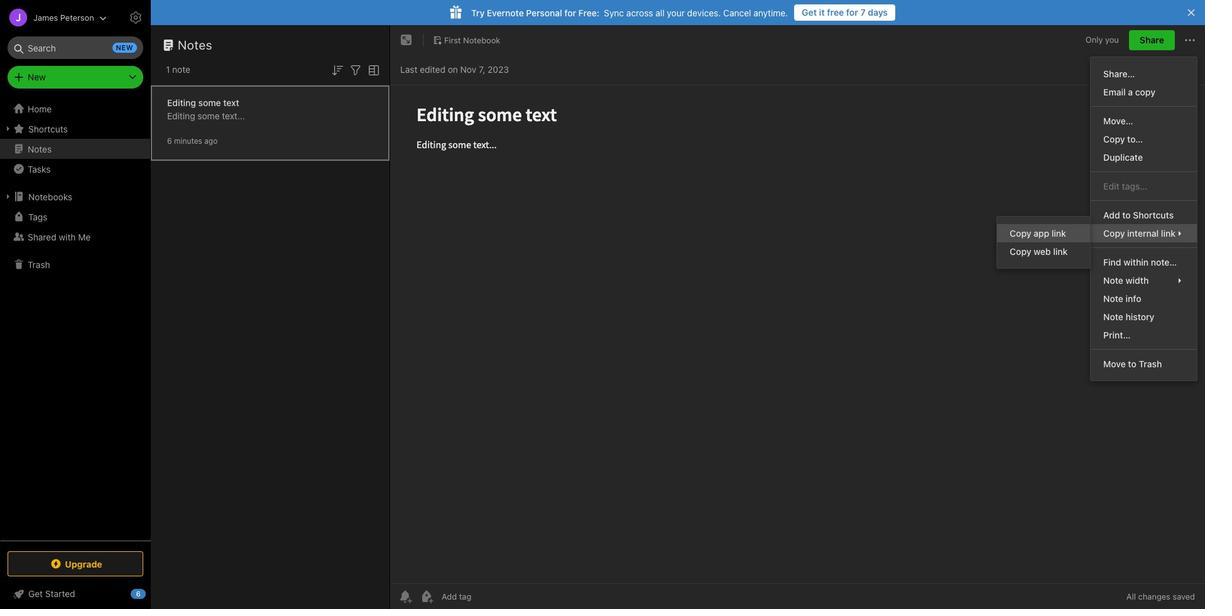 Task type: vqa. For each thing, say whether or not it's contained in the screenshot.
Shared with Me link
yes



Task type: describe. For each thing, give the bounding box(es) containing it.
add
[[1104, 210, 1121, 221]]

home
[[28, 103, 52, 114]]

copy app link link
[[998, 224, 1091, 243]]

find within note… link
[[1091, 253, 1198, 272]]

all changes saved
[[1127, 592, 1196, 602]]

copy to… link
[[1091, 130, 1198, 148]]

get started
[[28, 589, 75, 600]]

copy to…
[[1104, 134, 1144, 145]]

tree containing home
[[0, 99, 151, 541]]

free:
[[579, 7, 600, 18]]

print… link
[[1091, 326, 1198, 344]]

nov
[[461, 64, 477, 74]]

width
[[1126, 275, 1149, 286]]

internal
[[1128, 228, 1159, 239]]

for for free:
[[565, 7, 576, 18]]

with
[[59, 232, 76, 242]]

More actions field
[[1183, 30, 1198, 50]]

notebooks
[[28, 191, 72, 202]]

tags…
[[1122, 181, 1148, 192]]

editing for editing some text...
[[167, 110, 195, 121]]

peterson
[[60, 12, 94, 22]]

cancel
[[724, 7, 752, 18]]

7
[[861, 7, 866, 18]]

note info link
[[1091, 290, 1198, 308]]

sync
[[604, 7, 624, 18]]

Note Editor text field
[[390, 85, 1206, 584]]

add a reminder image
[[398, 590, 413, 605]]

editing some text...
[[167, 110, 245, 121]]

notebooks link
[[0, 187, 150, 207]]

note
[[172, 64, 190, 75]]

share…
[[1104, 69, 1136, 79]]

copy for copy app link
[[1010, 228, 1032, 239]]

first notebook
[[444, 35, 501, 45]]

copy for copy internal link
[[1104, 228, 1126, 239]]

click to collapse image
[[146, 587, 156, 602]]

email a copy
[[1104, 87, 1156, 97]]

to for move
[[1129, 359, 1137, 370]]

move to trash
[[1104, 359, 1163, 370]]

trash inside the dropdown list menu
[[1139, 359, 1163, 370]]

2023
[[488, 64, 509, 74]]

copy web link link
[[998, 243, 1091, 261]]

first notebook button
[[429, 31, 505, 49]]

move to trash link
[[1091, 355, 1198, 373]]

note for note info
[[1104, 294, 1124, 304]]

Account field
[[0, 5, 107, 30]]

only you
[[1086, 35, 1120, 45]]

copy web link
[[1010, 246, 1068, 257]]

share button
[[1130, 30, 1176, 50]]

0 vertical spatial trash
[[28, 259, 50, 270]]

View options field
[[363, 62, 382, 78]]

editing some text
[[167, 97, 239, 108]]

1 note
[[166, 64, 190, 75]]

more actions image
[[1183, 33, 1198, 48]]

Add filters field
[[348, 62, 363, 78]]

last
[[400, 64, 418, 74]]

share… link
[[1091, 65, 1198, 83]]

first
[[444, 35, 461, 45]]

add to shortcuts link
[[1091, 206, 1198, 224]]

copy app link
[[1010, 228, 1067, 239]]

Sort options field
[[330, 62, 345, 78]]

saved
[[1173, 592, 1196, 602]]

add to shortcuts
[[1104, 210, 1174, 221]]

some for text...
[[198, 110, 220, 121]]

note history link
[[1091, 308, 1198, 326]]

shared
[[28, 232, 56, 242]]

email a copy link
[[1091, 83, 1198, 101]]

duplicate link
[[1091, 148, 1198, 167]]

tags button
[[0, 207, 150, 227]]

copy app link menu item
[[998, 224, 1091, 243]]

6 for 6
[[136, 590, 141, 598]]

email
[[1104, 87, 1126, 97]]

copy
[[1136, 87, 1156, 97]]

free
[[827, 7, 844, 18]]

copy internal link
[[1104, 228, 1176, 239]]

get for get it free for 7 days
[[802, 7, 817, 18]]

you
[[1106, 35, 1120, 45]]

copy internal link menu item
[[1091, 224, 1198, 243]]

expand notebooks image
[[3, 192, 13, 202]]

link for copy app link
[[1052, 228, 1067, 239]]

edit tags…
[[1104, 181, 1148, 192]]

note for note width
[[1104, 275, 1124, 286]]

me
[[78, 232, 91, 242]]

Note width field
[[1091, 272, 1198, 290]]

app
[[1034, 228, 1050, 239]]

trash link
[[0, 255, 150, 275]]

0 horizontal spatial notes
[[28, 144, 52, 154]]

move… link
[[1091, 112, 1198, 130]]

1
[[166, 64, 170, 75]]

Search text field
[[16, 36, 135, 59]]



Task type: locate. For each thing, give the bounding box(es) containing it.
duplicate
[[1104, 152, 1143, 163]]

for left free:
[[565, 7, 576, 18]]

new search field
[[16, 36, 137, 59]]

tasks button
[[0, 159, 150, 179]]

0 vertical spatial to
[[1123, 210, 1131, 221]]

shortcuts down home
[[28, 124, 68, 134]]

shared with me
[[28, 232, 91, 242]]

6 left minutes
[[167, 136, 172, 146]]

note history
[[1104, 312, 1155, 322]]

link inside field
[[1162, 228, 1176, 239]]

started
[[45, 589, 75, 600]]

2 note from the top
[[1104, 294, 1124, 304]]

all
[[1127, 592, 1137, 602]]

shortcuts up copy internal link link
[[1134, 210, 1174, 221]]

some down editing some text
[[198, 110, 220, 121]]

across
[[627, 7, 653, 18]]

tags
[[28, 212, 47, 222]]

0 horizontal spatial get
[[28, 589, 43, 600]]

note
[[1104, 275, 1124, 286], [1104, 294, 1124, 304], [1104, 312, 1124, 322]]

editing up editing some text...
[[167, 97, 196, 108]]

shortcuts inside shortcuts button
[[28, 124, 68, 134]]

add tag image
[[419, 590, 434, 605]]

0 vertical spatial shortcuts
[[28, 124, 68, 134]]

anytime.
[[754, 7, 788, 18]]

it
[[820, 7, 825, 18]]

7,
[[479, 64, 485, 74]]

settings image
[[128, 10, 143, 25]]

edit
[[1104, 181, 1120, 192]]

0 vertical spatial editing
[[167, 97, 196, 108]]

get left started
[[28, 589, 43, 600]]

get left it
[[802, 7, 817, 18]]

web
[[1034, 246, 1051, 257]]

dropdown list menu containing copy app link
[[998, 224, 1091, 261]]

dropdown list menu
[[1091, 65, 1198, 373], [998, 224, 1091, 261]]

link right app
[[1052, 228, 1067, 239]]

get it free for 7 days
[[802, 7, 888, 18]]

note width
[[1104, 275, 1149, 286]]

a
[[1129, 87, 1134, 97]]

1 horizontal spatial get
[[802, 7, 817, 18]]

new
[[116, 43, 133, 52]]

editing down editing some text
[[167, 110, 195, 121]]

dropdown list menu containing share…
[[1091, 65, 1198, 373]]

2 editing from the top
[[167, 110, 195, 121]]

get
[[802, 7, 817, 18], [28, 589, 43, 600]]

shortcuts inside add to shortcuts link
[[1134, 210, 1174, 221]]

for inside button
[[847, 7, 859, 18]]

all
[[656, 7, 665, 18]]

0 vertical spatial notes
[[178, 38, 213, 52]]

note down find
[[1104, 275, 1124, 286]]

note width link
[[1091, 272, 1198, 290]]

changes
[[1139, 592, 1171, 602]]

new
[[28, 72, 46, 82]]

copy down add at the right of page
[[1104, 228, 1126, 239]]

copy inside copy internal link link
[[1104, 228, 1126, 239]]

1 vertical spatial shortcuts
[[1134, 210, 1174, 221]]

on
[[448, 64, 458, 74]]

copy left web
[[1010, 246, 1032, 257]]

1 vertical spatial editing
[[167, 110, 195, 121]]

note for note history
[[1104, 312, 1124, 322]]

shortcuts
[[28, 124, 68, 134], [1134, 210, 1174, 221]]

your
[[667, 7, 685, 18]]

1 vertical spatial trash
[[1139, 359, 1163, 370]]

6 left click to collapse 'image'
[[136, 590, 141, 598]]

note inside field
[[1104, 275, 1124, 286]]

expand note image
[[399, 33, 414, 48]]

editing
[[167, 97, 196, 108], [167, 110, 195, 121]]

link for copy web link
[[1054, 246, 1068, 257]]

try evernote personal for free: sync across all your devices. cancel anytime.
[[471, 7, 788, 18]]

note up print…
[[1104, 312, 1124, 322]]

notes up note
[[178, 38, 213, 52]]

move
[[1104, 359, 1126, 370]]

for
[[847, 7, 859, 18], [565, 7, 576, 18]]

trash down print… link
[[1139, 359, 1163, 370]]

0 vertical spatial 6
[[167, 136, 172, 146]]

link right the internal
[[1162, 228, 1176, 239]]

some for text
[[198, 97, 221, 108]]

link for copy internal link
[[1162, 228, 1176, 239]]

history
[[1126, 312, 1155, 322]]

edited
[[420, 64, 446, 74]]

1 vertical spatial note
[[1104, 294, 1124, 304]]

1 horizontal spatial dropdown list menu
[[1091, 65, 1198, 373]]

1 horizontal spatial trash
[[1139, 359, 1163, 370]]

2 for from the left
[[565, 7, 576, 18]]

0 vertical spatial some
[[198, 97, 221, 108]]

3 note from the top
[[1104, 312, 1124, 322]]

1 vertical spatial notes
[[28, 144, 52, 154]]

0 horizontal spatial trash
[[28, 259, 50, 270]]

6 minutes ago
[[167, 136, 218, 146]]

to for add
[[1123, 210, 1131, 221]]

copy inside copy app link link
[[1010, 228, 1032, 239]]

get inside button
[[802, 7, 817, 18]]

add filters image
[[348, 63, 363, 78]]

find
[[1104, 257, 1122, 268]]

notes up the tasks
[[28, 144, 52, 154]]

share
[[1140, 35, 1165, 45]]

to right move
[[1129, 359, 1137, 370]]

copy inside "copy to…" link
[[1104, 134, 1126, 145]]

notebook
[[463, 35, 501, 45]]

last edited on nov 7, 2023
[[400, 64, 509, 74]]

text
[[223, 97, 239, 108]]

copy
[[1104, 134, 1126, 145], [1010, 228, 1032, 239], [1104, 228, 1126, 239], [1010, 246, 1032, 257]]

copy for copy web link
[[1010, 246, 1032, 257]]

trash down shared
[[28, 259, 50, 270]]

to right add at the right of page
[[1123, 210, 1131, 221]]

1 editing from the top
[[167, 97, 196, 108]]

james
[[33, 12, 58, 22]]

2 vertical spatial note
[[1104, 312, 1124, 322]]

new button
[[8, 66, 143, 89]]

copy down move…
[[1104, 134, 1126, 145]]

shared with me link
[[0, 227, 150, 247]]

1 vertical spatial 6
[[136, 590, 141, 598]]

for for 7
[[847, 7, 859, 18]]

Add tag field
[[441, 592, 535, 603]]

to
[[1123, 210, 1131, 221], [1129, 359, 1137, 370]]

evernote
[[487, 7, 524, 18]]

find within note…
[[1104, 257, 1178, 268]]

0 horizontal spatial shortcuts
[[28, 124, 68, 134]]

upgrade
[[65, 559, 102, 570]]

get it free for 7 days button
[[795, 4, 896, 21]]

1 vertical spatial to
[[1129, 359, 1137, 370]]

0 vertical spatial get
[[802, 7, 817, 18]]

within
[[1124, 257, 1149, 268]]

notes
[[178, 38, 213, 52], [28, 144, 52, 154]]

try
[[471, 7, 485, 18]]

some up editing some text...
[[198, 97, 221, 108]]

minutes
[[174, 136, 202, 146]]

0 horizontal spatial for
[[565, 7, 576, 18]]

print…
[[1104, 330, 1131, 341]]

edit tags… link
[[1091, 177, 1198, 196]]

for left '7'
[[847, 7, 859, 18]]

Help and Learning task checklist field
[[0, 585, 151, 605]]

6 inside help and learning task checklist field
[[136, 590, 141, 598]]

to…
[[1128, 134, 1144, 145]]

copy internal link link
[[1091, 224, 1198, 243]]

home link
[[0, 99, 151, 119]]

personal
[[526, 7, 562, 18]]

editing for editing some text
[[167, 97, 196, 108]]

tree
[[0, 99, 151, 541]]

6 for 6 minutes ago
[[167, 136, 172, 146]]

move…
[[1104, 116, 1134, 126]]

get for get started
[[28, 589, 43, 600]]

copy for copy to…
[[1104, 134, 1126, 145]]

1 horizontal spatial shortcuts
[[1134, 210, 1174, 221]]

notes link
[[0, 139, 150, 159]]

ago
[[204, 136, 218, 146]]

1 horizontal spatial 6
[[167, 136, 172, 146]]

1 note from the top
[[1104, 275, 1124, 286]]

text...
[[222, 110, 245, 121]]

link right web
[[1054, 246, 1068, 257]]

6
[[167, 136, 172, 146], [136, 590, 141, 598]]

0 horizontal spatial 6
[[136, 590, 141, 598]]

shortcuts button
[[0, 119, 150, 139]]

copy left app
[[1010, 228, 1032, 239]]

tasks
[[28, 164, 51, 174]]

note info
[[1104, 294, 1142, 304]]

note window element
[[390, 25, 1206, 610]]

1 horizontal spatial for
[[847, 7, 859, 18]]

info
[[1126, 294, 1142, 304]]

1 vertical spatial some
[[198, 110, 220, 121]]

Copy internal link field
[[1091, 224, 1198, 243]]

1 for from the left
[[847, 7, 859, 18]]

0 vertical spatial note
[[1104, 275, 1124, 286]]

james peterson
[[33, 12, 94, 22]]

copy inside copy web link link
[[1010, 246, 1032, 257]]

devices.
[[688, 7, 721, 18]]

1 horizontal spatial notes
[[178, 38, 213, 52]]

1 vertical spatial get
[[28, 589, 43, 600]]

0 horizontal spatial dropdown list menu
[[998, 224, 1091, 261]]

some
[[198, 97, 221, 108], [198, 110, 220, 121]]

get inside help and learning task checklist field
[[28, 589, 43, 600]]

note left info
[[1104, 294, 1124, 304]]



